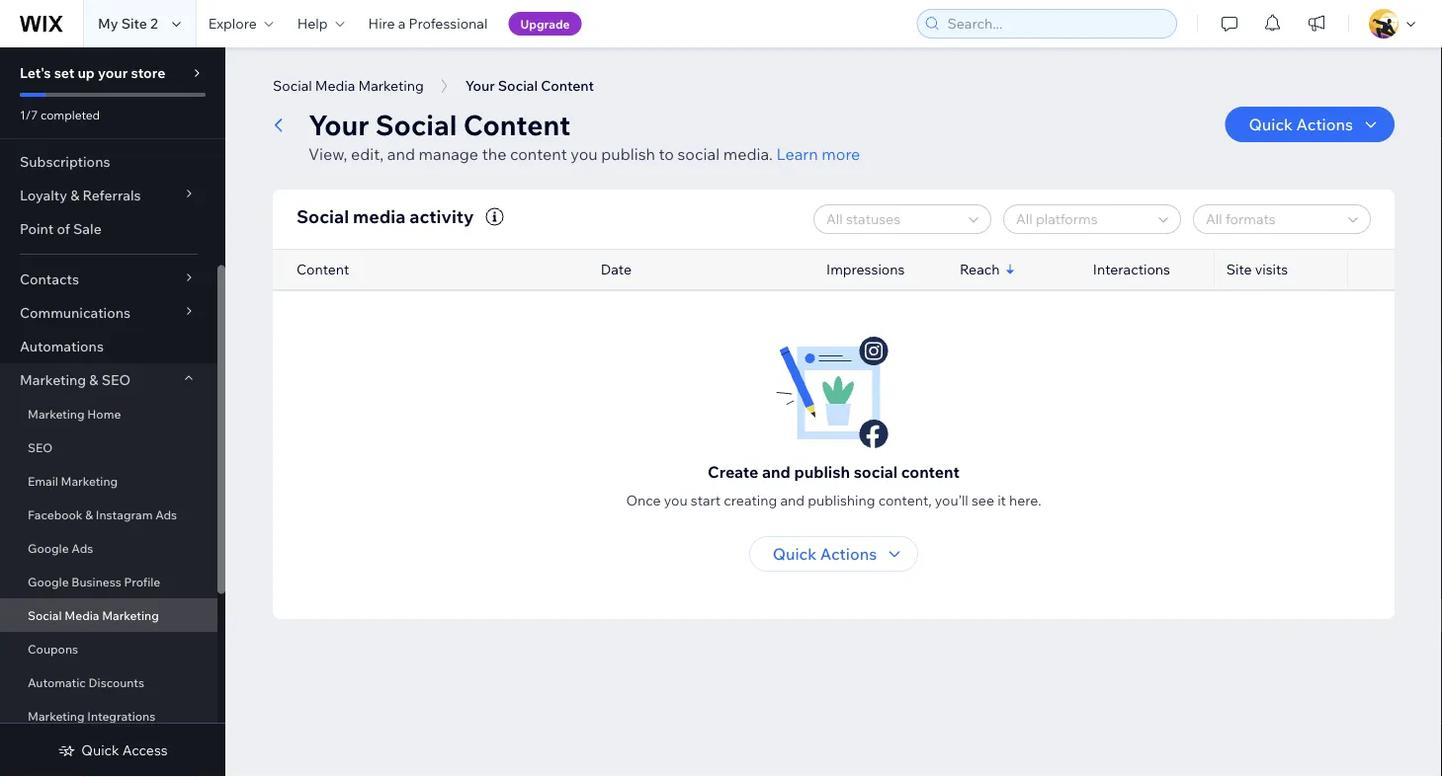 Task type: locate. For each thing, give the bounding box(es) containing it.
facebook & instagram ads
[[28, 508, 177, 522]]

0 vertical spatial quick actions button
[[1225, 107, 1395, 142]]

1 horizontal spatial actions
[[1296, 115, 1353, 134]]

marketing down marketing & seo
[[28, 407, 85, 422]]

social media marketing button
[[263, 71, 434, 101]]

1 horizontal spatial seo
[[101, 372, 131, 389]]

content inside button
[[541, 77, 594, 94]]

1 vertical spatial actions
[[820, 545, 877, 564]]

publish
[[601, 144, 655, 164], [794, 463, 850, 482]]

0 horizontal spatial quick actions button
[[749, 537, 918, 572]]

to
[[659, 144, 674, 164]]

publish up the publishing
[[794, 463, 850, 482]]

marketing integrations link
[[0, 700, 217, 733]]

0 horizontal spatial quick
[[81, 742, 119, 760]]

automatic
[[28, 676, 86, 690]]

media down google business profile
[[65, 608, 99, 623]]

1 vertical spatial quick
[[773, 545, 817, 564]]

your up the the
[[465, 77, 495, 94]]

google ads link
[[0, 532, 217, 565]]

seo inside marketing & seo dropdown button
[[101, 372, 131, 389]]

manage
[[419, 144, 478, 164]]

& inside popup button
[[70, 187, 79, 204]]

explore
[[208, 15, 257, 32]]

and
[[387, 144, 415, 164], [762, 463, 791, 482], [780, 492, 805, 510]]

0 horizontal spatial you
[[571, 144, 598, 164]]

social up content,
[[854, 463, 898, 482]]

1 vertical spatial content
[[901, 463, 960, 482]]

quick up all formats field
[[1249, 115, 1293, 134]]

All formats field
[[1200, 206, 1342, 233]]

0 vertical spatial quick
[[1249, 115, 1293, 134]]

seo down automations link
[[101, 372, 131, 389]]

sidebar element
[[0, 47, 225, 778]]

quick actions
[[1249, 115, 1353, 134], [773, 545, 877, 564]]

let's
[[20, 64, 51, 82]]

1 vertical spatial google
[[28, 575, 69, 590]]

1 horizontal spatial your
[[465, 77, 495, 94]]

your
[[465, 77, 495, 94], [308, 107, 369, 142]]

instagram
[[96, 508, 153, 522]]

and right 'creating'
[[780, 492, 805, 510]]

1 horizontal spatial ads
[[155, 508, 177, 522]]

marketing home link
[[0, 397, 217, 431]]

actions for quick actions button to the bottom
[[820, 545, 877, 564]]

2
[[150, 15, 158, 32]]

& up home
[[89, 372, 98, 389]]

& for loyalty
[[70, 187, 79, 204]]

your inside your social content view, edit, and manage the content you publish to social media. learn more
[[308, 107, 369, 142]]

2 vertical spatial and
[[780, 492, 805, 510]]

0 vertical spatial quick actions
[[1249, 115, 1353, 134]]

discounts
[[88, 676, 144, 690]]

hire
[[368, 15, 395, 32]]

impressions
[[826, 261, 905, 278]]

site left 2
[[121, 15, 147, 32]]

your inside button
[[465, 77, 495, 94]]

google for google business profile
[[28, 575, 69, 590]]

here.
[[1009, 492, 1041, 510]]

email
[[28, 474, 58, 489]]

0 vertical spatial social
[[678, 144, 720, 164]]

my
[[98, 15, 118, 32]]

ads right instagram
[[155, 508, 177, 522]]

0 horizontal spatial actions
[[820, 545, 877, 564]]

0 vertical spatial publish
[[601, 144, 655, 164]]

and right edit,
[[387, 144, 415, 164]]

communications button
[[0, 297, 217, 330]]

& right facebook
[[85, 508, 93, 522]]

you inside your social content view, edit, and manage the content you publish to social media. learn more
[[571, 144, 598, 164]]

0 horizontal spatial ads
[[71, 541, 93, 556]]

0 horizontal spatial quick actions
[[773, 545, 877, 564]]

content
[[510, 144, 567, 164], [901, 463, 960, 482]]

view,
[[308, 144, 347, 164]]

site visits
[[1226, 261, 1288, 278]]

1 vertical spatial your
[[308, 107, 369, 142]]

0 vertical spatial &
[[70, 187, 79, 204]]

0 vertical spatial and
[[387, 144, 415, 164]]

google
[[28, 541, 69, 556], [28, 575, 69, 590]]

0 vertical spatial media
[[315, 77, 355, 94]]

edit,
[[351, 144, 384, 164]]

1 horizontal spatial quick actions button
[[1225, 107, 1395, 142]]

actions
[[1296, 115, 1353, 134], [820, 545, 877, 564]]

0 vertical spatial seo
[[101, 372, 131, 389]]

see
[[972, 492, 994, 510]]

content
[[541, 77, 594, 94], [463, 107, 571, 142], [297, 261, 349, 278]]

0 vertical spatial you
[[571, 144, 598, 164]]

you inside create and publish social content once you start creating and publishing content, you'll see it here.
[[664, 492, 688, 510]]

social up "coupons"
[[28, 608, 62, 623]]

1 horizontal spatial you
[[664, 492, 688, 510]]

1 google from the top
[[28, 541, 69, 556]]

1 vertical spatial site
[[1226, 261, 1252, 278]]

publish inside your social content view, edit, and manage the content you publish to social media. learn more
[[601, 144, 655, 164]]

1 horizontal spatial publish
[[794, 463, 850, 482]]

content for your social content
[[541, 77, 594, 94]]

media down help 'button'
[[315, 77, 355, 94]]

let's set up your store
[[20, 64, 165, 82]]

seo up "email"
[[28, 440, 53, 455]]

your up view,
[[308, 107, 369, 142]]

social media marketing link
[[0, 599, 217, 633]]

content down social media activity at the top left of page
[[297, 261, 349, 278]]

ads
[[155, 508, 177, 522], [71, 541, 93, 556]]

1 vertical spatial publish
[[794, 463, 850, 482]]

professional
[[409, 15, 488, 32]]

media inside sidebar "element"
[[65, 608, 99, 623]]

1 horizontal spatial social media marketing
[[273, 77, 424, 94]]

coupons link
[[0, 633, 217, 666]]

hire a professional
[[368, 15, 488, 32]]

social media marketing down google business profile
[[28, 608, 159, 623]]

ads up google business profile
[[71, 541, 93, 556]]

coupons
[[28, 642, 78, 657]]

1 vertical spatial quick actions button
[[749, 537, 918, 572]]

quick actions button
[[1225, 107, 1395, 142], [749, 537, 918, 572]]

google down google ads
[[28, 575, 69, 590]]

referrals
[[83, 187, 141, 204]]

0 horizontal spatial social
[[678, 144, 720, 164]]

loyalty & referrals
[[20, 187, 141, 204]]

1 vertical spatial ads
[[71, 541, 93, 556]]

social right to on the top left of page
[[678, 144, 720, 164]]

marketing
[[358, 77, 424, 94], [20, 372, 86, 389], [28, 407, 85, 422], [61, 474, 118, 489], [102, 608, 159, 623], [28, 709, 85, 724]]

2 vertical spatial quick
[[81, 742, 119, 760]]

you left to on the top left of page
[[571, 144, 598, 164]]

you'll
[[935, 492, 968, 510]]

0 vertical spatial site
[[121, 15, 147, 32]]

hire a professional link
[[356, 0, 500, 47]]

0 horizontal spatial media
[[65, 608, 99, 623]]

social media marketing inside sidebar "element"
[[28, 608, 159, 623]]

your social content button
[[455, 71, 604, 101]]

0 vertical spatial google
[[28, 541, 69, 556]]

communications
[[20, 304, 131, 322]]

quick down 'creating'
[[773, 545, 817, 564]]

& right loyalty
[[70, 187, 79, 204]]

quick down marketing integrations link
[[81, 742, 119, 760]]

content up your social content view, edit, and manage the content you publish to social media. learn more
[[541, 77, 594, 94]]

content right the the
[[510, 144, 567, 164]]

facebook
[[28, 508, 83, 522]]

0 horizontal spatial your
[[308, 107, 369, 142]]

2 vertical spatial content
[[297, 261, 349, 278]]

0 horizontal spatial social media marketing
[[28, 608, 159, 623]]

& for facebook
[[85, 508, 93, 522]]

content inside your social content view, edit, and manage the content you publish to social media. learn more
[[463, 107, 571, 142]]

business
[[71, 575, 121, 590]]

content inside create and publish social content once you start creating and publishing content, you'll see it here.
[[901, 463, 960, 482]]

social
[[273, 77, 312, 94], [498, 77, 538, 94], [375, 107, 457, 142], [297, 205, 349, 228], [28, 608, 62, 623]]

seo link
[[0, 431, 217, 465]]

0 horizontal spatial content
[[510, 144, 567, 164]]

google down facebook
[[28, 541, 69, 556]]

2 horizontal spatial quick
[[1249, 115, 1293, 134]]

0 vertical spatial content
[[541, 77, 594, 94]]

social media activity
[[297, 205, 474, 228]]

1 horizontal spatial site
[[1226, 261, 1252, 278]]

1 vertical spatial seo
[[28, 440, 53, 455]]

social media marketing for social media marketing link on the bottom of the page
[[28, 608, 159, 623]]

google business profile
[[28, 575, 160, 590]]

and up 'creating'
[[762, 463, 791, 482]]

0 vertical spatial content
[[510, 144, 567, 164]]

media for social media marketing link on the bottom of the page
[[65, 608, 99, 623]]

site left visits
[[1226, 261, 1252, 278]]

1 vertical spatial media
[[65, 608, 99, 623]]

it
[[997, 492, 1006, 510]]

& inside dropdown button
[[89, 372, 98, 389]]

social inside your social content view, edit, and manage the content you publish to social media. learn more
[[678, 144, 720, 164]]

1 horizontal spatial media
[[315, 77, 355, 94]]

visits
[[1255, 261, 1288, 278]]

access
[[122, 742, 168, 760]]

quick inside "button"
[[81, 742, 119, 760]]

social media marketing down help 'button'
[[273, 77, 424, 94]]

automatic discounts link
[[0, 666, 217, 700]]

automations
[[20, 338, 104, 355]]

you left the start
[[664, 492, 688, 510]]

1 vertical spatial social media marketing
[[28, 608, 159, 623]]

0 vertical spatial actions
[[1296, 115, 1353, 134]]

of
[[57, 220, 70, 238]]

0 vertical spatial your
[[465, 77, 495, 94]]

2 google from the top
[[28, 575, 69, 590]]

1 vertical spatial &
[[89, 372, 98, 389]]

content up 'you'll'
[[901, 463, 960, 482]]

2 vertical spatial &
[[85, 508, 93, 522]]

marketing down automations
[[20, 372, 86, 389]]

publish left to on the top left of page
[[601, 144, 655, 164]]

media
[[353, 205, 406, 228]]

0 horizontal spatial site
[[121, 15, 147, 32]]

All platforms field
[[1010, 206, 1152, 233]]

marketing down automatic
[[28, 709, 85, 724]]

google business profile link
[[0, 565, 217, 599]]

1 vertical spatial you
[[664, 492, 688, 510]]

1 horizontal spatial content
[[901, 463, 960, 482]]

1 vertical spatial social
[[854, 463, 898, 482]]

site
[[121, 15, 147, 32], [1226, 261, 1252, 278]]

email marketing
[[28, 474, 118, 489]]

0 vertical spatial social media marketing
[[273, 77, 424, 94]]

you
[[571, 144, 598, 164], [664, 492, 688, 510]]

0 horizontal spatial publish
[[601, 144, 655, 164]]

0 horizontal spatial seo
[[28, 440, 53, 455]]

All statuses field
[[820, 206, 963, 233]]

social media marketing inside button
[[273, 77, 424, 94]]

social up "manage"
[[375, 107, 457, 142]]

social inside create and publish social content once you start creating and publishing content, you'll see it here.
[[854, 463, 898, 482]]

&
[[70, 187, 79, 204], [89, 372, 98, 389], [85, 508, 93, 522]]

1 horizontal spatial social
[[854, 463, 898, 482]]

upgrade button
[[508, 12, 582, 36]]

content for your social content view, edit, and manage the content you publish to social media. learn more
[[463, 107, 571, 142]]

media inside button
[[315, 77, 355, 94]]

& for marketing
[[89, 372, 98, 389]]

content up the the
[[463, 107, 571, 142]]

1 vertical spatial content
[[463, 107, 571, 142]]

marketing down hire
[[358, 77, 424, 94]]

interactions
[[1093, 261, 1170, 278]]



Task type: vqa. For each thing, say whether or not it's contained in the screenshot.
the Your within Your Social Content View, edit, and manage the content you publish to social media. Learn more
yes



Task type: describe. For each thing, give the bounding box(es) containing it.
seo inside seo link
[[28, 440, 53, 455]]

social down upgrade button
[[498, 77, 538, 94]]

sale
[[73, 220, 102, 238]]

create and publish social content once you start creating and publishing content, you'll see it here.
[[626, 463, 1041, 510]]

marketing integrations
[[28, 709, 155, 724]]

your for your social content view, edit, and manage the content you publish to social media. learn more
[[308, 107, 369, 142]]

subscriptions
[[20, 153, 110, 170]]

store
[[131, 64, 165, 82]]

your social content
[[465, 77, 594, 94]]

point
[[20, 220, 54, 238]]

subscriptions link
[[0, 145, 217, 179]]

google for google ads
[[28, 541, 69, 556]]

activity
[[410, 205, 474, 228]]

my site 2
[[98, 15, 158, 32]]

start
[[691, 492, 721, 510]]

media for social media marketing button
[[315, 77, 355, 94]]

your
[[98, 64, 128, 82]]

1 vertical spatial quick actions
[[773, 545, 877, 564]]

social inside your social content view, edit, and manage the content you publish to social media. learn more
[[375, 107, 457, 142]]

loyalty & referrals button
[[0, 179, 217, 212]]

social down help
[[273, 77, 312, 94]]

facebook & instagram ads link
[[0, 498, 217, 532]]

loyalty
[[20, 187, 67, 204]]

content inside your social content view, edit, and manage the content you publish to social media. learn more
[[510, 144, 567, 164]]

marketing down profile
[[102, 608, 159, 623]]

once
[[626, 492, 661, 510]]

contacts button
[[0, 263, 217, 297]]

actions for quick actions button to the right
[[1296, 115, 1353, 134]]

your social content view, edit, and manage the content you publish to social media. learn more
[[308, 107, 860, 164]]

marketing inside dropdown button
[[20, 372, 86, 389]]

1/7
[[20, 107, 38, 122]]

and inside your social content view, edit, and manage the content you publish to social media. learn more
[[387, 144, 415, 164]]

social media marketing for social media marketing button
[[273, 77, 424, 94]]

marketing up facebook & instagram ads
[[61, 474, 118, 489]]

upgrade
[[520, 16, 570, 31]]

1 horizontal spatial quick
[[773, 545, 817, 564]]

date
[[601, 261, 632, 278]]

marketing & seo
[[20, 372, 131, 389]]

learn more link
[[776, 142, 860, 166]]

your for your social content
[[465, 77, 495, 94]]

profile
[[124, 575, 160, 590]]

social inside sidebar "element"
[[28, 608, 62, 623]]

quick access
[[81, 742, 168, 760]]

automatic discounts
[[28, 676, 144, 690]]

home
[[87, 407, 121, 422]]

point of sale
[[20, 220, 102, 238]]

help button
[[285, 0, 356, 47]]

learn
[[776, 144, 818, 164]]

contacts
[[20, 271, 79, 288]]

media.
[[723, 144, 773, 164]]

1 vertical spatial and
[[762, 463, 791, 482]]

social left the media
[[297, 205, 349, 228]]

1/7 completed
[[20, 107, 100, 122]]

set
[[54, 64, 74, 82]]

quick access button
[[58, 742, 168, 760]]

marketing & seo button
[[0, 364, 217, 397]]

help
[[297, 15, 328, 32]]

creating
[[724, 492, 777, 510]]

0 vertical spatial ads
[[155, 508, 177, 522]]

the
[[482, 144, 506, 164]]

up
[[78, 64, 95, 82]]

content,
[[878, 492, 932, 510]]

create
[[708, 463, 758, 482]]

completed
[[40, 107, 100, 122]]

publishing
[[808, 492, 875, 510]]

1 horizontal spatial quick actions
[[1249, 115, 1353, 134]]

publish inside create and publish social content once you start creating and publishing content, you'll see it here.
[[794, 463, 850, 482]]

more
[[822, 144, 860, 164]]

marketing inside button
[[358, 77, 424, 94]]

reach
[[960, 261, 1000, 278]]

Search... field
[[941, 10, 1170, 38]]

automations link
[[0, 330, 217, 364]]

point of sale link
[[0, 212, 217, 246]]

marketing home
[[28, 407, 121, 422]]

google ads
[[28, 541, 93, 556]]

email marketing link
[[0, 465, 217, 498]]

a
[[398, 15, 406, 32]]



